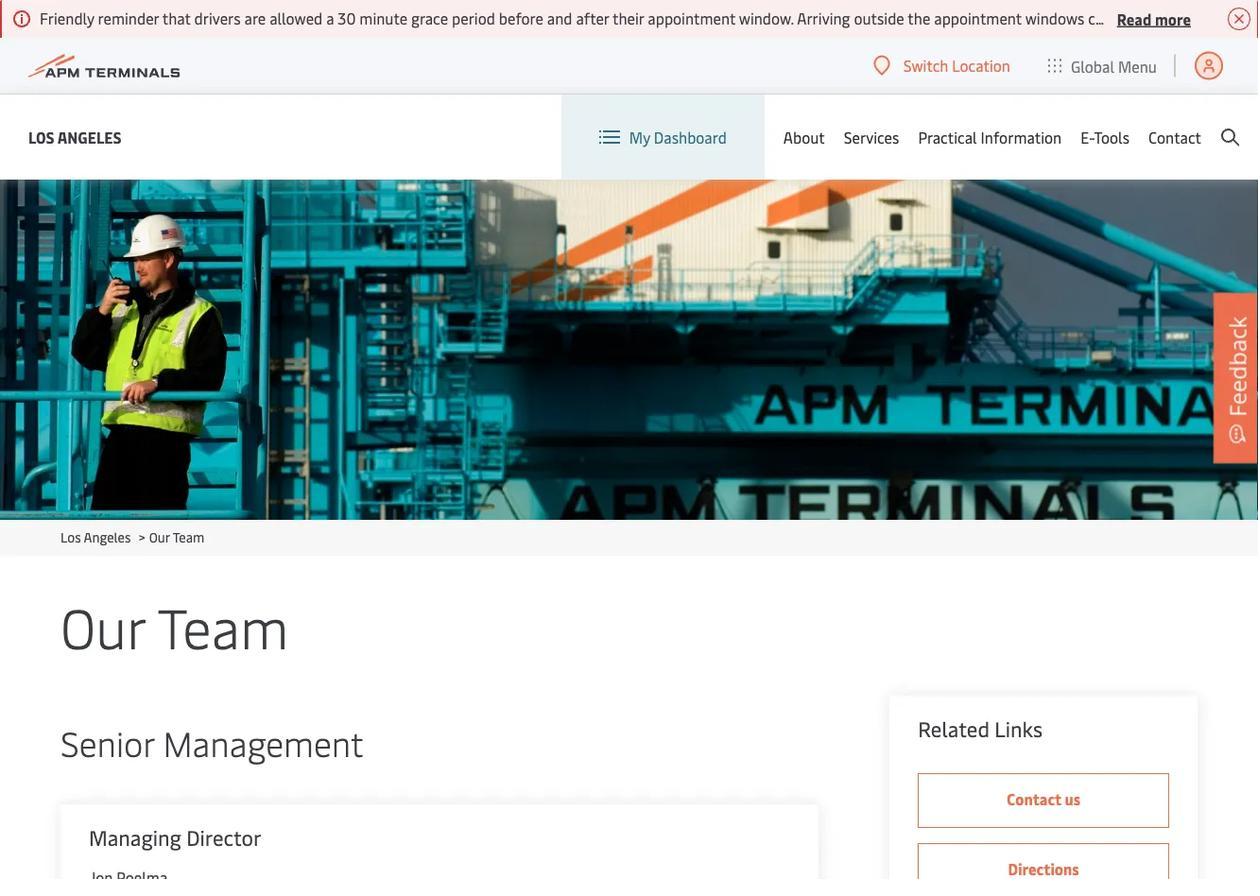 Task type: describe. For each thing, give the bounding box(es) containing it.
angeles for los angeles > our team
[[84, 528, 131, 546]]

angeles for los angeles
[[57, 127, 122, 147]]

senior
[[61, 720, 154, 766]]

information
[[981, 127, 1062, 147]]

los angeles
[[28, 127, 122, 147]]

feedback button
[[1214, 293, 1258, 463]]

e-
[[1081, 127, 1094, 147]]

practical information
[[918, 127, 1062, 147]]

contact for contact
[[1149, 127, 1202, 147]]

services button
[[844, 95, 899, 180]]

los angeles > our team
[[61, 528, 205, 546]]

practical
[[918, 127, 977, 147]]

global
[[1071, 56, 1115, 76]]

switch location button
[[873, 55, 1011, 76]]

menu
[[1118, 56, 1157, 76]]

related links
[[918, 715, 1043, 743]]

dashboard
[[654, 127, 727, 147]]

about
[[784, 127, 825, 147]]

read more button
[[1117, 7, 1191, 30]]

services
[[844, 127, 899, 147]]

switch location
[[904, 55, 1011, 76]]

more
[[1155, 8, 1191, 29]]

managing
[[89, 823, 181, 851]]



Task type: vqa. For each thing, say whether or not it's contained in the screenshot.
stakeholder
no



Task type: locate. For each thing, give the bounding box(es) containing it.
our down los angeles > our team
[[61, 589, 145, 663]]

0 vertical spatial our
[[149, 528, 170, 546]]

management
[[163, 720, 364, 766]]

managing director
[[89, 823, 261, 851]]

1 vertical spatial contact
[[1007, 789, 1062, 809]]

1 vertical spatial our
[[61, 589, 145, 663]]

contact left us on the right bottom of the page
[[1007, 789, 1062, 809]]

links
[[995, 715, 1043, 743]]

related
[[918, 715, 990, 743]]

los
[[28, 127, 54, 147], [61, 528, 81, 546]]

our
[[149, 528, 170, 546], [61, 589, 145, 663]]

about button
[[784, 95, 825, 180]]

my
[[629, 127, 650, 147]]

switch
[[904, 55, 949, 76]]

global menu
[[1071, 56, 1157, 76]]

1 horizontal spatial contact
[[1149, 127, 1202, 147]]

los for los angeles
[[28, 127, 54, 147]]

location
[[952, 55, 1011, 76]]

our team
[[61, 589, 289, 663]]

1 horizontal spatial los
[[61, 528, 81, 546]]

1 vertical spatial angeles
[[84, 528, 131, 546]]

my dashboard button
[[599, 95, 727, 180]]

read
[[1117, 8, 1152, 29]]

practical information button
[[918, 95, 1062, 180]]

e-tools button
[[1081, 95, 1130, 180]]

angeles inside los angeles link
[[57, 127, 122, 147]]

contact button
[[1149, 95, 1202, 180]]

0 horizontal spatial los
[[28, 127, 54, 147]]

0 horizontal spatial our
[[61, 589, 145, 663]]

us
[[1065, 789, 1081, 809]]

contact right tools
[[1149, 127, 1202, 147]]

angeles
[[57, 127, 122, 147], [84, 528, 131, 546]]

contact us
[[1007, 789, 1081, 809]]

contact inside contact us link
[[1007, 789, 1062, 809]]

senior management
[[61, 720, 364, 766]]

0 horizontal spatial contact
[[1007, 789, 1062, 809]]

my dashboard
[[629, 127, 727, 147]]

our right >
[[149, 528, 170, 546]]

feedback
[[1222, 317, 1253, 417]]

team
[[173, 528, 205, 546], [157, 589, 289, 663]]

1 vertical spatial team
[[157, 589, 289, 663]]

contact for contact us
[[1007, 789, 1062, 809]]

>
[[139, 528, 145, 546]]

read more
[[1117, 8, 1191, 29]]

close alert image
[[1228, 8, 1251, 30]]

tools
[[1094, 127, 1130, 147]]

los for los angeles > our team
[[61, 528, 81, 546]]

e-tools
[[1081, 127, 1130, 147]]

global menu button
[[1030, 37, 1176, 94]]

contact
[[1149, 127, 1202, 147], [1007, 789, 1062, 809]]

0 vertical spatial angeles
[[57, 127, 122, 147]]

0 vertical spatial team
[[173, 528, 205, 546]]

1 vertical spatial los
[[61, 528, 81, 546]]

0 vertical spatial los angeles link
[[28, 125, 122, 149]]

los angeles link
[[28, 125, 122, 149], [61, 528, 131, 546]]

0 vertical spatial los
[[28, 127, 54, 147]]

director
[[186, 823, 261, 851]]

0 vertical spatial contact
[[1149, 127, 1202, 147]]

la-our team image
[[0, 180, 1258, 520]]

contact us link
[[918, 773, 1169, 828]]

1 vertical spatial los angeles link
[[61, 528, 131, 546]]

1 horizontal spatial our
[[149, 528, 170, 546]]



